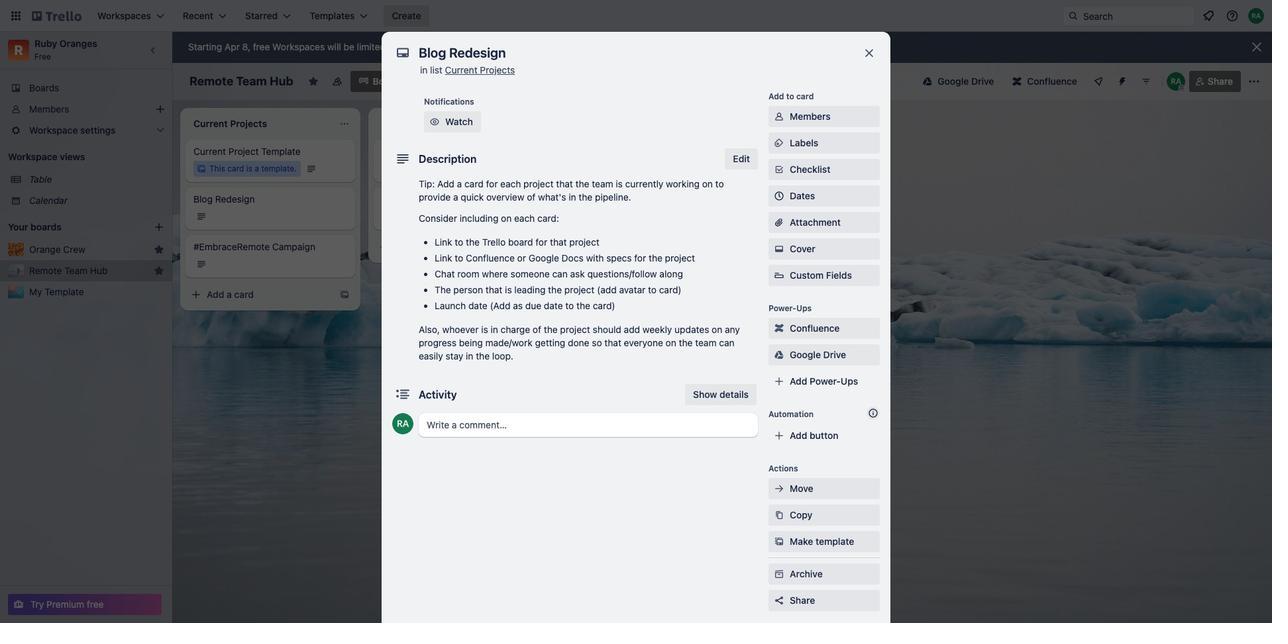 Task type: locate. For each thing, give the bounding box(es) containing it.
launch inside link to the trello board for that project link to confluence or google docs with specs for the project chat room where someone can ask questions/follow along the person that is leading the project (add avatar to card) launch date (add as due date to the card)
[[435, 300, 466, 311]]

members down boards
[[29, 103, 69, 115]]

each left card:
[[514, 213, 535, 224]]

campaign for ebook campaign
[[411, 193, 454, 205]]

add a card button for launch
[[374, 237, 520, 258]]

charge
[[501, 324, 530, 335]]

ups
[[796, 303, 812, 313], [841, 376, 858, 387]]

to right working
[[715, 178, 724, 190]]

1 vertical spatial hub
[[90, 265, 108, 276]]

1 horizontal spatial add a card
[[395, 241, 442, 252]]

2 link from the top
[[435, 252, 452, 264]]

ruby anderson (rubyanderson7) image
[[1167, 72, 1185, 91]]

projects
[[480, 64, 515, 76]]

0 vertical spatial create from template… image
[[527, 242, 538, 252]]

0 vertical spatial power-
[[769, 303, 796, 313]]

link up chat
[[435, 252, 452, 264]]

0 vertical spatial confluence
[[1027, 76, 1077, 87]]

1 vertical spatial team
[[695, 337, 717, 349]]

add a card down the #embraceremote
[[207, 289, 254, 300]]

google drive inside button
[[938, 76, 994, 87]]

team inside tip: add a card for each project that the team is currently working on to provide a quick overview of what's in the pipeline.
[[592, 178, 613, 190]]

2 vertical spatial for
[[634, 252, 646, 264]]

0 vertical spatial for
[[486, 178, 498, 190]]

of inside also, whoever is in charge of the project should add weekly updates on any progress being made/work getting done so that everyone on the team can easily stay in the loop.
[[533, 324, 541, 335]]

1 horizontal spatial free
[[253, 41, 270, 52]]

0 horizontal spatial confluence
[[466, 252, 515, 264]]

that up what's
[[556, 178, 573, 190]]

1 vertical spatial link
[[435, 252, 452, 264]]

can inside link to the trello board for that project link to confluence or google docs with specs for the project chat room where someone can ask questions/follow along the person that is leading the project (add avatar to card) launch date (add as due date to the card)
[[552, 268, 568, 280]]

1 horizontal spatial remote team hub
[[190, 74, 293, 88]]

0 horizontal spatial remote team hub
[[29, 265, 108, 276]]

1 horizontal spatial team
[[695, 337, 717, 349]]

board
[[373, 76, 399, 87]]

0 vertical spatial team
[[592, 178, 613, 190]]

#embraceremote campaign
[[193, 241, 315, 252]]

sm image inside archive link
[[773, 568, 786, 581]]

project up along
[[665, 252, 695, 264]]

google inside link to the trello board for that project link to confluence or google docs with specs for the project chat room where someone can ask questions/follow along the person that is leading the project (add avatar to card) launch date (add as due date to the card)
[[529, 252, 559, 264]]

so
[[592, 337, 602, 349]]

sm image inside copy link
[[773, 509, 786, 522]]

orange
[[29, 244, 61, 255]]

link down consider
[[435, 237, 452, 248]]

0 vertical spatial of
[[527, 192, 536, 203]]

0 horizontal spatial share
[[790, 595, 815, 606]]

for
[[486, 178, 498, 190], [536, 237, 548, 248], [634, 252, 646, 264]]

confluence left the power ups icon
[[1027, 76, 1077, 87]]

0 horizontal spatial card)
[[593, 300, 615, 311]]

1 horizontal spatial add a card button
[[374, 237, 520, 258]]

0 horizontal spatial ups
[[796, 303, 812, 313]]

0 vertical spatial launch
[[413, 146, 444, 157]]

free right 8,
[[253, 41, 270, 52]]

google drive button
[[915, 71, 1002, 92]]

0 horizontal spatial free
[[87, 599, 104, 610]]

in
[[420, 64, 428, 76], [569, 192, 576, 203], [491, 324, 498, 335], [466, 351, 473, 362]]

0 horizontal spatial add a card
[[207, 289, 254, 300]]

someone
[[511, 268, 550, 280]]

card up quick
[[465, 178, 484, 190]]

is
[[246, 164, 252, 174], [616, 178, 623, 190], [505, 284, 512, 296], [481, 324, 488, 335]]

0 vertical spatial ruby anderson (rubyanderson7) image
[[1248, 8, 1264, 24]]

1 horizontal spatial hub
[[270, 74, 293, 88]]

campaign down the tip:
[[411, 193, 454, 205]]

0 vertical spatial add a card
[[395, 241, 442, 252]]

0 vertical spatial template
[[261, 146, 301, 157]]

10
[[399, 41, 409, 52]]

launch
[[413, 146, 444, 157], [435, 300, 466, 311]]

custom fields
[[790, 270, 852, 281]]

archive
[[790, 569, 823, 580]]

1 vertical spatial free
[[87, 599, 104, 610]]

sm image inside the "members" link
[[773, 110, 786, 123]]

0 vertical spatial google drive
[[938, 76, 994, 87]]

0 vertical spatial drive
[[971, 76, 994, 87]]

sm image down actions
[[773, 482, 786, 496]]

team down 8,
[[236, 74, 267, 88]]

of left what's
[[527, 192, 536, 203]]

1 horizontal spatial template
[[261, 146, 301, 157]]

add board image
[[154, 222, 164, 233]]

boards
[[29, 82, 59, 93]]

drive
[[971, 76, 994, 87], [823, 349, 846, 360]]

0 vertical spatial campaign
[[411, 193, 454, 205]]

5 sm image from the top
[[773, 568, 786, 581]]

0 horizontal spatial share button
[[769, 590, 880, 612]]

premium
[[46, 599, 84, 610]]

0 vertical spatial link
[[435, 237, 452, 248]]

0 horizontal spatial remote
[[29, 265, 62, 276]]

is up being
[[481, 324, 488, 335]]

dates button
[[769, 186, 880, 207]]

0 vertical spatial share
[[1208, 76, 1233, 87]]

free right premium
[[87, 599, 104, 610]]

power- up automation
[[810, 376, 841, 387]]

2 sm image from the top
[[773, 322, 786, 335]]

the down the updates
[[679, 337, 693, 349]]

project inside tip: add a card for each project that the team is currently working on to provide a quick overview of what's in the pipeline.
[[524, 178, 554, 190]]

0 notifications image
[[1201, 8, 1217, 24]]

1 horizontal spatial drive
[[971, 76, 994, 87]]

add a card button down #embraceremote campaign
[[186, 284, 331, 305]]

current project template
[[193, 146, 301, 157]]

to up labels on the right of the page
[[786, 91, 794, 101]]

current
[[445, 64, 478, 76], [193, 146, 226, 157]]

workspace visible image
[[332, 76, 342, 87]]

ruby
[[34, 38, 57, 49]]

add button
[[790, 430, 839, 441]]

confluence button
[[1005, 71, 1085, 92]]

1 vertical spatial of
[[533, 324, 541, 335]]

sm image left watch on the left top of the page
[[428, 115, 441, 129]]

checklist
[[790, 164, 831, 175]]

nordic launch link
[[382, 145, 535, 158]]

create from template… image
[[527, 242, 538, 252], [339, 290, 350, 300]]

search image
[[1068, 11, 1079, 21]]

add a card button
[[374, 237, 520, 258], [186, 284, 331, 305]]

0 vertical spatial starred icon image
[[154, 245, 164, 255]]

power-
[[769, 303, 796, 313], [810, 376, 841, 387]]

confluence inside link to the trello board for that project link to confluence or google docs with specs for the project chat room where someone can ask questions/follow along the person that is leading the project (add avatar to card) launch date (add as due date to the card)
[[466, 252, 515, 264]]

ebook campaign link
[[382, 193, 535, 206]]

(add
[[597, 284, 617, 296]]

1 vertical spatial drive
[[823, 349, 846, 360]]

on right working
[[702, 178, 713, 190]]

0 horizontal spatial add a card button
[[186, 284, 331, 305]]

team inside also, whoever is in charge of the project should add weekly updates on any progress being made/work getting done so that everyone on the team can easily stay in the loop.
[[695, 337, 717, 349]]

show details
[[693, 389, 749, 400]]

ebook campaign
[[382, 193, 454, 205]]

can left ask
[[552, 268, 568, 280]]

0 horizontal spatial team
[[64, 265, 88, 276]]

ruby oranges free
[[34, 38, 97, 62]]

3 sm image from the top
[[773, 349, 786, 362]]

ups up add button button at the bottom of page
[[841, 376, 858, 387]]

workspace navigation collapse icon image
[[144, 41, 163, 60]]

drive inside button
[[971, 76, 994, 87]]

in inside tip: add a card for each project that the team is currently working on to provide a quick overview of what's in the pipeline.
[[569, 192, 576, 203]]

hub inside remote team hub button
[[90, 265, 108, 276]]

1 vertical spatial template
[[45, 286, 84, 298]]

project up done
[[560, 324, 590, 335]]

0 horizontal spatial date
[[468, 300, 487, 311]]

current project template link
[[193, 145, 347, 158]]

1 horizontal spatial team
[[236, 74, 267, 88]]

1 horizontal spatial google drive
[[938, 76, 994, 87]]

sm image inside watch button
[[428, 115, 441, 129]]

1 sm image from the top
[[773, 243, 786, 256]]

to inside tip: add a card for each project that the team is currently working on to provide a quick overview of what's in the pipeline.
[[715, 178, 724, 190]]

template
[[816, 536, 854, 547]]

will
[[327, 41, 341, 52]]

getting
[[535, 337, 565, 349]]

easily
[[419, 351, 443, 362]]

of up getting
[[533, 324, 541, 335]]

Search field
[[1079, 6, 1195, 26]]

members
[[29, 103, 69, 115], [790, 111, 831, 122]]

try premium free button
[[8, 594, 162, 616]]

card)
[[659, 284, 682, 296], [593, 300, 615, 311]]

1 horizontal spatial ups
[[841, 376, 858, 387]]

in down being
[[466, 351, 473, 362]]

remote down the starting
[[190, 74, 233, 88]]

updates
[[675, 324, 709, 335]]

1 starred icon image from the top
[[154, 245, 164, 255]]

a up ebook campaign link
[[457, 178, 462, 190]]

0 vertical spatial remote team hub
[[190, 74, 293, 88]]

confluence down power-ups
[[790, 323, 840, 334]]

template up template. on the top of page
[[261, 146, 301, 157]]

views
[[60, 151, 85, 162]]

sm image left labels on the right of the page
[[773, 137, 786, 150]]

2 starred icon image from the top
[[154, 266, 164, 276]]

0 horizontal spatial for
[[486, 178, 498, 190]]

drive up add power-ups
[[823, 349, 846, 360]]

a down consider
[[415, 241, 420, 252]]

for up 'overview'
[[486, 178, 498, 190]]

1 vertical spatial share
[[790, 595, 815, 606]]

1 vertical spatial team
[[64, 265, 88, 276]]

add a card for launch
[[395, 241, 442, 252]]

sm image inside cover link
[[773, 243, 786, 256]]

share down archive
[[790, 595, 815, 606]]

sm image inside move link
[[773, 482, 786, 496]]

1 vertical spatial add a card button
[[186, 284, 331, 305]]

template right my
[[45, 286, 84, 298]]

0 vertical spatial card)
[[659, 284, 682, 296]]

edit button
[[725, 148, 758, 170]]

hub up my template link on the left
[[90, 265, 108, 276]]

share button right ruby anderson (rubyanderson7) icon
[[1189, 71, 1241, 92]]

is up (add
[[505, 284, 512, 296]]

orange crew button
[[29, 243, 148, 256]]

current right list
[[445, 64, 478, 76]]

table
[[29, 174, 52, 185]]

2 vertical spatial google
[[790, 349, 821, 360]]

workspace
[[8, 151, 57, 162]]

0 horizontal spatial current
[[193, 146, 226, 157]]

1 vertical spatial launch
[[435, 300, 466, 311]]

leading
[[514, 284, 546, 296]]

sm image left copy on the bottom of page
[[773, 509, 786, 522]]

card) down along
[[659, 284, 682, 296]]

apr
[[225, 41, 240, 52]]

hub left star or unstar board "image"
[[270, 74, 293, 88]]

1 vertical spatial confluence
[[466, 252, 515, 264]]

sm image inside labels link
[[773, 137, 786, 150]]

ruby anderson (rubyanderson7) image
[[1248, 8, 1264, 24], [392, 413, 413, 435]]

date right due
[[544, 300, 563, 311]]

add a card down consider
[[395, 241, 442, 252]]

to up room
[[455, 252, 463, 264]]

starting apr 8, free workspaces will be limited to 10 collaborators. learn more about collaborator limits
[[188, 41, 627, 52]]

team up "pipeline."
[[592, 178, 613, 190]]

add a card for project
[[207, 289, 254, 300]]

0 horizontal spatial google drive
[[790, 349, 846, 360]]

for right specs at left
[[634, 252, 646, 264]]

board
[[508, 237, 533, 248]]

2 horizontal spatial google
[[938, 76, 969, 87]]

questions/follow
[[587, 268, 657, 280]]

oranges
[[60, 38, 97, 49]]

members link down boards
[[0, 99, 172, 120]]

Write a comment text field
[[419, 413, 758, 437]]

0 horizontal spatial google
[[529, 252, 559, 264]]

0 horizontal spatial create from template… image
[[339, 290, 350, 300]]

the up getting
[[544, 324, 558, 335]]

current up this
[[193, 146, 226, 157]]

each inside tip: add a card for each project that the team is currently working on to provide a quick overview of what's in the pipeline.
[[500, 178, 521, 190]]

remote down orange
[[29, 265, 62, 276]]

power- down "custom"
[[769, 303, 796, 313]]

ask
[[570, 268, 585, 280]]

starting
[[188, 41, 222, 52]]

share button down archive link at the bottom of page
[[769, 590, 880, 612]]

0 vertical spatial free
[[253, 41, 270, 52]]

2 horizontal spatial for
[[634, 252, 646, 264]]

1 horizontal spatial current
[[445, 64, 478, 76]]

1 vertical spatial create from template… image
[[339, 290, 350, 300]]

hub
[[270, 74, 293, 88], [90, 265, 108, 276]]

1 vertical spatial can
[[719, 337, 735, 349]]

on down weekly on the bottom right
[[666, 337, 676, 349]]

sm image
[[773, 110, 786, 123], [428, 115, 441, 129], [773, 137, 786, 150], [773, 482, 786, 496], [773, 509, 786, 522]]

project up what's
[[524, 178, 554, 190]]

0 horizontal spatial team
[[592, 178, 613, 190]]

automation
[[769, 410, 814, 419]]

1 vertical spatial power-
[[810, 376, 841, 387]]

team
[[236, 74, 267, 88], [64, 265, 88, 276]]

done
[[568, 337, 589, 349]]

1 vertical spatial current
[[193, 146, 226, 157]]

to down ask
[[565, 300, 574, 311]]

on left any
[[712, 324, 722, 335]]

sm image inside make template link
[[773, 535, 786, 549]]

1 horizontal spatial ruby anderson (rubyanderson7) image
[[1248, 8, 1264, 24]]

date
[[468, 300, 487, 311], [544, 300, 563, 311]]

members up labels on the right of the page
[[790, 111, 831, 122]]

is inside also, whoever is in charge of the project should add weekly updates on any progress being made/work getting done so that everyone on the team can easily stay in the loop.
[[481, 324, 488, 335]]

on inside tip: add a card for each project that the team is currently working on to provide a quick overview of what's in the pipeline.
[[702, 178, 713, 190]]

1 vertical spatial starred icon image
[[154, 266, 164, 276]]

0 vertical spatial hub
[[270, 74, 293, 88]]

0 vertical spatial can
[[552, 268, 568, 280]]

add a card button for project
[[186, 284, 331, 305]]

a
[[255, 164, 259, 174], [457, 178, 462, 190], [453, 192, 458, 203], [415, 241, 420, 252], [227, 289, 232, 300]]

1 horizontal spatial card)
[[659, 284, 682, 296]]

2 horizontal spatial confluence
[[1027, 76, 1077, 87]]

1 vertical spatial google drive
[[790, 349, 846, 360]]

(add
[[490, 300, 511, 311]]

0 vertical spatial team
[[236, 74, 267, 88]]

1 horizontal spatial remote
[[190, 74, 233, 88]]

that down where
[[486, 284, 503, 296]]

1 horizontal spatial share
[[1208, 76, 1233, 87]]

power-ups
[[769, 303, 812, 313]]

custom fields button
[[769, 269, 880, 282]]

sm image for copy
[[773, 509, 786, 522]]

that down should
[[605, 337, 621, 349]]

4 sm image from the top
[[773, 535, 786, 549]]

campaign down blog redesign link
[[272, 241, 315, 252]]

remote team hub inside remote team hub button
[[29, 265, 108, 276]]

launch right nordic at the left of page
[[413, 146, 444, 157]]

free inside button
[[87, 599, 104, 610]]

share left 'show menu' icon
[[1208, 76, 1233, 87]]

None text field
[[412, 41, 849, 65]]

confluence down trello
[[466, 252, 515, 264]]

in right what's
[[569, 192, 576, 203]]

template
[[261, 146, 301, 157], [45, 286, 84, 298]]

8,
[[242, 41, 250, 52]]

starred icon image
[[154, 245, 164, 255], [154, 266, 164, 276]]

watch
[[445, 116, 473, 127]]

1 link from the top
[[435, 237, 452, 248]]

1 horizontal spatial date
[[544, 300, 563, 311]]

the right leading
[[548, 284, 562, 296]]

0 vertical spatial google
[[938, 76, 969, 87]]

remote team hub down crew
[[29, 265, 108, 276]]

0 vertical spatial current
[[445, 64, 478, 76]]

ups down "custom"
[[796, 303, 812, 313]]

create from template… image for nordic launch
[[527, 242, 538, 252]]

sm image down add to card
[[773, 110, 786, 123]]

sm image for move
[[773, 482, 786, 496]]

1 vertical spatial for
[[536, 237, 548, 248]]

2 vertical spatial confluence
[[790, 323, 840, 334]]

is up "pipeline."
[[616, 178, 623, 190]]

sm image
[[773, 243, 786, 256], [773, 322, 786, 335], [773, 349, 786, 362], [773, 535, 786, 549], [773, 568, 786, 581]]

1 vertical spatial card)
[[593, 300, 615, 311]]

the left trello
[[466, 237, 480, 248]]

1 horizontal spatial create from template… image
[[527, 242, 538, 252]]

add a card button up chat
[[374, 237, 520, 258]]

ebook
[[382, 193, 408, 205]]

1 horizontal spatial can
[[719, 337, 735, 349]]

for right board
[[536, 237, 548, 248]]

card
[[796, 91, 814, 101], [227, 164, 244, 174], [465, 178, 484, 190], [422, 241, 442, 252], [234, 289, 254, 300]]

of
[[527, 192, 536, 203], [533, 324, 541, 335]]

free
[[34, 52, 51, 62]]

each
[[500, 178, 521, 190], [514, 213, 535, 224]]

each up 'overview'
[[500, 178, 521, 190]]

in left list
[[420, 64, 428, 76]]

add power-ups link
[[769, 371, 880, 392]]

the up along
[[649, 252, 663, 264]]

hub inside the remote team hub text box
[[270, 74, 293, 88]]

should
[[593, 324, 621, 335]]

0 vertical spatial share button
[[1189, 71, 1241, 92]]

remote team hub down 8,
[[190, 74, 293, 88]]

0 horizontal spatial can
[[552, 268, 568, 280]]

project
[[524, 178, 554, 190], [569, 237, 600, 248], [665, 252, 695, 264], [564, 284, 595, 296], [560, 324, 590, 335]]

team down crew
[[64, 265, 88, 276]]

1 horizontal spatial power-
[[810, 376, 841, 387]]

your boards with 3 items element
[[8, 219, 134, 235]]

can down any
[[719, 337, 735, 349]]

a down current project template
[[255, 164, 259, 174]]



Task type: describe. For each thing, give the bounding box(es) containing it.
0 horizontal spatial template
[[45, 286, 84, 298]]

a left quick
[[453, 192, 458, 203]]

the left "pipeline."
[[579, 192, 593, 203]]

0 horizontal spatial drive
[[823, 349, 846, 360]]

0 vertical spatial ups
[[796, 303, 812, 313]]

the
[[435, 284, 451, 296]]

show menu image
[[1248, 75, 1261, 88]]

team inside button
[[64, 265, 88, 276]]

add inside button
[[790, 430, 807, 441]]

1 horizontal spatial google
[[790, 349, 821, 360]]

also, whoever is in charge of the project should add weekly updates on any progress being made/work getting done so that everyone on the team can easily stay in the loop.
[[419, 324, 740, 362]]

project down ask
[[564, 284, 595, 296]]

card down #embraceremote campaign
[[234, 289, 254, 300]]

blog
[[193, 193, 213, 205]]

that inside tip: add a card for each project that the team is currently working on to provide a quick overview of what's in the pipeline.
[[556, 178, 573, 190]]

checklist button
[[769, 159, 880, 180]]

can inside also, whoever is in charge of the project should add weekly updates on any progress being made/work getting done so that everyone on the team can easily stay in the loop.
[[719, 337, 735, 349]]

campaign for #embraceremote campaign
[[272, 241, 315, 252]]

this card is a template.
[[209, 164, 297, 174]]

table link
[[29, 173, 164, 186]]

that up the docs
[[550, 237, 567, 248]]

what's
[[538, 192, 566, 203]]

fields
[[826, 270, 852, 281]]

collaborator
[[551, 41, 602, 52]]

sm image for google drive
[[773, 349, 786, 362]]

1 horizontal spatial share button
[[1189, 71, 1241, 92]]

1 vertical spatial ruby anderson (rubyanderson7) image
[[392, 413, 413, 435]]

your boards
[[8, 221, 62, 233]]

link to the trello board for that project link to confluence or google docs with specs for the project chat room where someone can ask questions/follow along the person that is leading the project (add avatar to card) launch date (add as due date to the card)
[[435, 237, 695, 311]]

1 date from the left
[[468, 300, 487, 311]]

1 vertical spatial ups
[[841, 376, 858, 387]]

avatar
[[619, 284, 646, 296]]

the down ask
[[577, 300, 590, 311]]

try
[[30, 599, 44, 610]]

remote team hub inside text box
[[190, 74, 293, 88]]

0 horizontal spatial power-
[[769, 303, 796, 313]]

the down being
[[476, 351, 490, 362]]

everyone
[[624, 337, 663, 349]]

primary element
[[0, 0, 1272, 32]]

sm image for make template
[[773, 535, 786, 549]]

chat
[[435, 268, 455, 280]]

0 horizontal spatial members link
[[0, 99, 172, 120]]

workspace views
[[8, 151, 85, 162]]

boards
[[31, 221, 62, 233]]

more
[[499, 41, 521, 52]]

due
[[525, 300, 541, 311]]

1 vertical spatial share button
[[769, 590, 880, 612]]

along
[[660, 268, 683, 280]]

list
[[430, 64, 443, 76]]

including
[[460, 213, 499, 224]]

1 horizontal spatial members
[[790, 111, 831, 122]]

r
[[14, 42, 23, 58]]

crew
[[63, 244, 85, 255]]

show
[[693, 389, 717, 400]]

my template link
[[29, 286, 164, 299]]

also,
[[419, 324, 440, 335]]

room
[[457, 268, 479, 280]]

remote inside button
[[29, 265, 62, 276]]

limited
[[357, 41, 386, 52]]

starred icon image for orange crew
[[154, 245, 164, 255]]

in list current projects
[[420, 64, 515, 76]]

dates
[[790, 190, 815, 201]]

notifications
[[424, 97, 474, 107]]

details
[[720, 389, 749, 400]]

add inside tip: add a card for each project that the team is currently working on to provide a quick overview of what's in the pipeline.
[[437, 178, 454, 190]]

add power-ups
[[790, 376, 858, 387]]

project inside also, whoever is in charge of the project should add weekly updates on any progress being made/work getting done so that everyone on the team can easily stay in the loop.
[[560, 324, 590, 335]]

sm image for confluence
[[773, 322, 786, 335]]

sm image for watch
[[428, 115, 441, 129]]

card up labels on the right of the page
[[796, 91, 814, 101]]

any
[[725, 324, 740, 335]]

sm image for cover
[[773, 243, 786, 256]]

boards link
[[0, 78, 172, 99]]

progress
[[419, 337, 457, 349]]

card:
[[537, 213, 559, 224]]

project
[[228, 146, 259, 157]]

is down current project template
[[246, 164, 252, 174]]

in up 'made/work'
[[491, 324, 498, 335]]

project up with
[[569, 237, 600, 248]]

to left 10 at the left
[[388, 41, 397, 52]]

open information menu image
[[1226, 9, 1239, 23]]

sm image for members
[[773, 110, 786, 123]]

calendar
[[29, 195, 68, 206]]

with
[[586, 252, 604, 264]]

starred icon image for remote team hub
[[154, 266, 164, 276]]

whoever
[[442, 324, 479, 335]]

cover
[[790, 243, 816, 254]]

labels link
[[769, 133, 880, 154]]

is inside link to the trello board for that project link to confluence or google docs with specs for the project chat room where someone can ask questions/follow along the person that is leading the project (add avatar to card) launch date (add as due date to the card)
[[505, 284, 512, 296]]

tip: add a card for each project that the team is currently working on to provide a quick overview of what's in the pipeline.
[[419, 178, 724, 203]]

card down consider
[[422, 241, 442, 252]]

blog redesign link
[[193, 193, 347, 206]]

button
[[810, 430, 839, 441]]

my template
[[29, 286, 84, 298]]

person
[[454, 284, 483, 296]]

to right avatar in the top of the page
[[648, 284, 657, 296]]

consider
[[419, 213, 457, 224]]

card inside tip: add a card for each project that the team is currently working on to provide a quick overview of what's in the pipeline.
[[465, 178, 484, 190]]

calendar link
[[29, 194, 164, 207]]

learn more about collaborator limits link
[[473, 41, 627, 52]]

for inside tip: add a card for each project that the team is currently working on to provide a quick overview of what's in the pipeline.
[[486, 178, 498, 190]]

attachment button
[[769, 212, 880, 233]]

2 date from the left
[[544, 300, 563, 311]]

working
[[666, 178, 700, 190]]

description
[[419, 153, 477, 165]]

template.
[[261, 164, 297, 174]]

card right this
[[227, 164, 244, 174]]

confluence inside button
[[1027, 76, 1077, 87]]

orange crew
[[29, 244, 85, 255]]

limits
[[605, 41, 627, 52]]

1 vertical spatial each
[[514, 213, 535, 224]]

quick
[[461, 192, 484, 203]]

1 horizontal spatial confluence
[[790, 323, 840, 334]]

add to card
[[769, 91, 814, 101]]

create from template… image for current project template
[[339, 290, 350, 300]]

google inside button
[[938, 76, 969, 87]]

power- inside add power-ups link
[[810, 376, 841, 387]]

make template link
[[769, 531, 880, 553]]

that inside also, whoever is in charge of the project should add weekly updates on any progress being made/work getting done so that everyone on the team can easily stay in the loop.
[[605, 337, 621, 349]]

move
[[790, 483, 813, 494]]

blog redesign
[[193, 193, 255, 205]]

currently
[[625, 178, 664, 190]]

activity
[[419, 389, 457, 401]]

your
[[8, 221, 28, 233]]

show details link
[[685, 384, 757, 406]]

is inside tip: add a card for each project that the team is currently working on to provide a quick overview of what's in the pipeline.
[[616, 178, 623, 190]]

r link
[[8, 40, 29, 61]]

consider including on each card:
[[419, 213, 559, 224]]

workspaces
[[272, 41, 325, 52]]

sm image for labels
[[773, 137, 786, 150]]

sm image for archive
[[773, 568, 786, 581]]

add button button
[[769, 425, 880, 447]]

loop.
[[492, 351, 513, 362]]

trello
[[482, 237, 506, 248]]

team inside text box
[[236, 74, 267, 88]]

being
[[459, 337, 483, 349]]

power ups image
[[1093, 76, 1104, 87]]

on down 'overview'
[[501, 213, 512, 224]]

star or unstar board image
[[308, 76, 319, 87]]

attachment
[[790, 217, 841, 228]]

to down including
[[455, 237, 463, 248]]

a down the #embraceremote
[[227, 289, 232, 300]]

remote inside text box
[[190, 74, 233, 88]]

of inside tip: add a card for each project that the team is currently working on to provide a quick overview of what's in the pipeline.
[[527, 192, 536, 203]]

Board name text field
[[183, 71, 300, 92]]

the left currently
[[576, 178, 589, 190]]

#embraceremote
[[193, 241, 270, 252]]

0 horizontal spatial members
[[29, 103, 69, 115]]

1 horizontal spatial members link
[[769, 106, 880, 127]]

stay
[[446, 351, 463, 362]]



Task type: vqa. For each thing, say whether or not it's contained in the screenshot.
Email-
no



